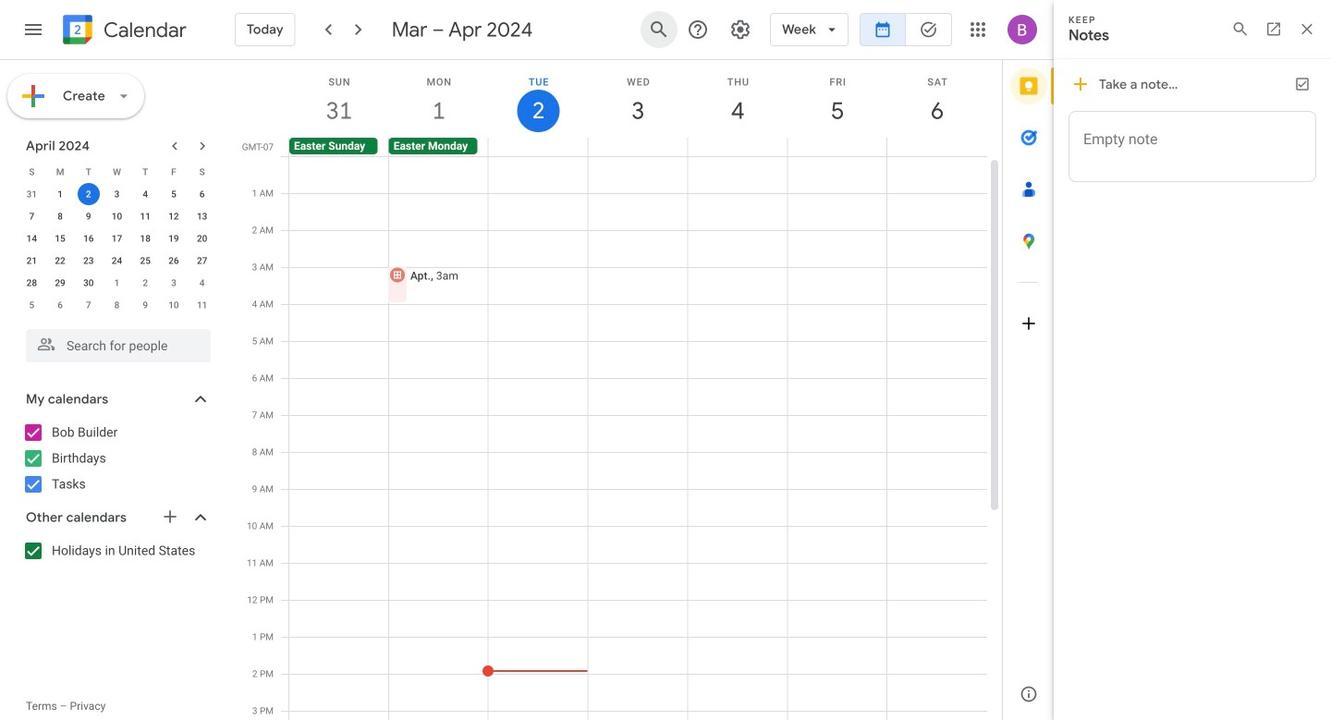 Task type: locate. For each thing, give the bounding box(es) containing it.
10 element
[[106, 205, 128, 228]]

april 2024 grid
[[18, 161, 216, 316]]

march 31 element
[[21, 183, 43, 205]]

6 element
[[191, 183, 213, 205]]

main drawer image
[[22, 18, 44, 41]]

7 element
[[21, 205, 43, 228]]

30 element
[[77, 272, 100, 294]]

may 8 element
[[106, 294, 128, 316]]

may 5 element
[[21, 294, 43, 316]]

21 element
[[21, 250, 43, 272]]

may 1 element
[[106, 272, 128, 294]]

cell
[[489, 138, 588, 156], [588, 138, 688, 156], [688, 138, 788, 156], [788, 138, 887, 156], [289, 156, 389, 720], [387, 156, 489, 720], [483, 156, 589, 720], [589, 156, 689, 720], [689, 156, 788, 720], [788, 156, 888, 720], [888, 156, 988, 720], [74, 183, 103, 205]]

16 element
[[77, 228, 100, 250]]

24 element
[[106, 250, 128, 272]]

add other calendars image
[[161, 508, 179, 526]]

14 element
[[21, 228, 43, 250]]

row group
[[18, 183, 216, 316]]

grid
[[237, 60, 1003, 720]]

Search for people text field
[[37, 329, 200, 363]]

tab list
[[1004, 60, 1055, 669]]

row
[[281, 138, 1003, 156], [281, 156, 988, 720], [18, 161, 216, 183], [18, 183, 216, 205], [18, 205, 216, 228], [18, 228, 216, 250], [18, 250, 216, 272], [18, 272, 216, 294], [18, 294, 216, 316]]

may 4 element
[[191, 272, 213, 294]]

None search field
[[0, 322, 229, 363]]

15 element
[[49, 228, 71, 250]]

heading
[[100, 19, 187, 41]]

28 element
[[21, 272, 43, 294]]

calendar element
[[59, 11, 187, 52]]

5 element
[[163, 183, 185, 205]]

may 7 element
[[77, 294, 100, 316]]



Task type: vqa. For each thing, say whether or not it's contained in the screenshot.
"2pm Flames @ Highlanders"
no



Task type: describe. For each thing, give the bounding box(es) containing it.
11 element
[[134, 205, 156, 228]]

settings menu image
[[730, 18, 752, 41]]

17 element
[[106, 228, 128, 250]]

20 element
[[191, 228, 213, 250]]

2, today element
[[77, 183, 100, 205]]

may 10 element
[[163, 294, 185, 316]]

cell inside april 2024 grid
[[74, 183, 103, 205]]

support image
[[687, 18, 709, 41]]

19 element
[[163, 228, 185, 250]]

25 element
[[134, 250, 156, 272]]

27 element
[[191, 250, 213, 272]]

my calendars list
[[4, 418, 229, 499]]

18 element
[[134, 228, 156, 250]]

13 element
[[191, 205, 213, 228]]

may 6 element
[[49, 294, 71, 316]]

8 element
[[49, 205, 71, 228]]

23 element
[[77, 250, 100, 272]]

may 3 element
[[163, 272, 185, 294]]

4 element
[[134, 183, 156, 205]]

22 element
[[49, 250, 71, 272]]

heading inside calendar element
[[100, 19, 187, 41]]

9 element
[[77, 205, 100, 228]]

1 element
[[49, 183, 71, 205]]

may 9 element
[[134, 294, 156, 316]]

29 element
[[49, 272, 71, 294]]

may 11 element
[[191, 294, 213, 316]]

may 2 element
[[134, 272, 156, 294]]

12 element
[[163, 205, 185, 228]]

26 element
[[163, 250, 185, 272]]

3 element
[[106, 183, 128, 205]]



